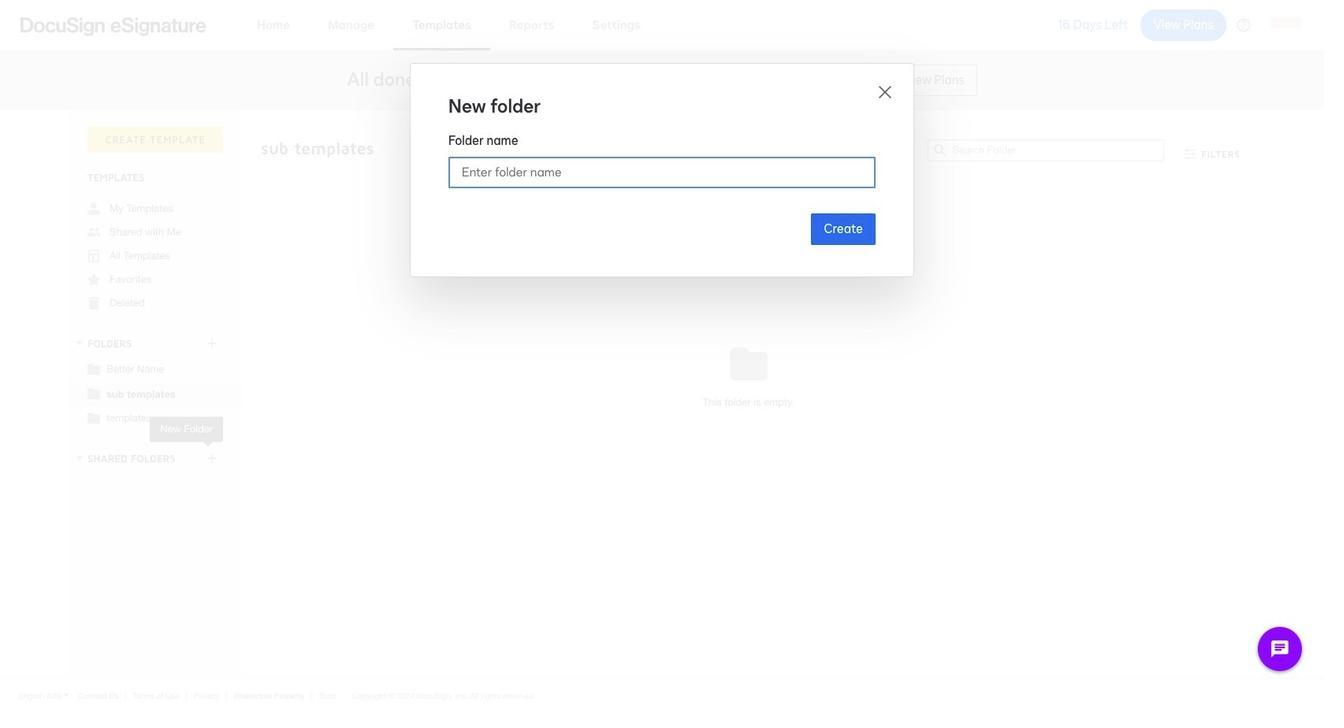 Task type: vqa. For each thing, say whether or not it's contained in the screenshot.
the topmost ALERT Image
no



Task type: describe. For each thing, give the bounding box(es) containing it.
more info region
[[0, 679, 1325, 713]]

1 folder image from the top
[[88, 387, 100, 400]]

folder image
[[88, 363, 100, 375]]

trash image
[[88, 297, 100, 310]]

view folders image
[[73, 337, 86, 350]]

templates image
[[88, 250, 100, 263]]

Enter folder name text field
[[449, 158, 875, 188]]



Task type: locate. For each thing, give the bounding box(es) containing it.
docusign esignature image
[[21, 17, 207, 36]]

2 folder image from the top
[[88, 412, 100, 424]]

0 vertical spatial folder image
[[88, 387, 100, 400]]

shared image
[[88, 226, 100, 239]]

folder image
[[88, 387, 100, 400], [88, 412, 100, 424]]

view shared folders image
[[73, 453, 86, 465]]

1 vertical spatial folder image
[[88, 412, 100, 424]]

user image
[[88, 203, 100, 215]]

Search Folder text field
[[953, 140, 1164, 161]]

star filled image
[[88, 274, 100, 286]]



